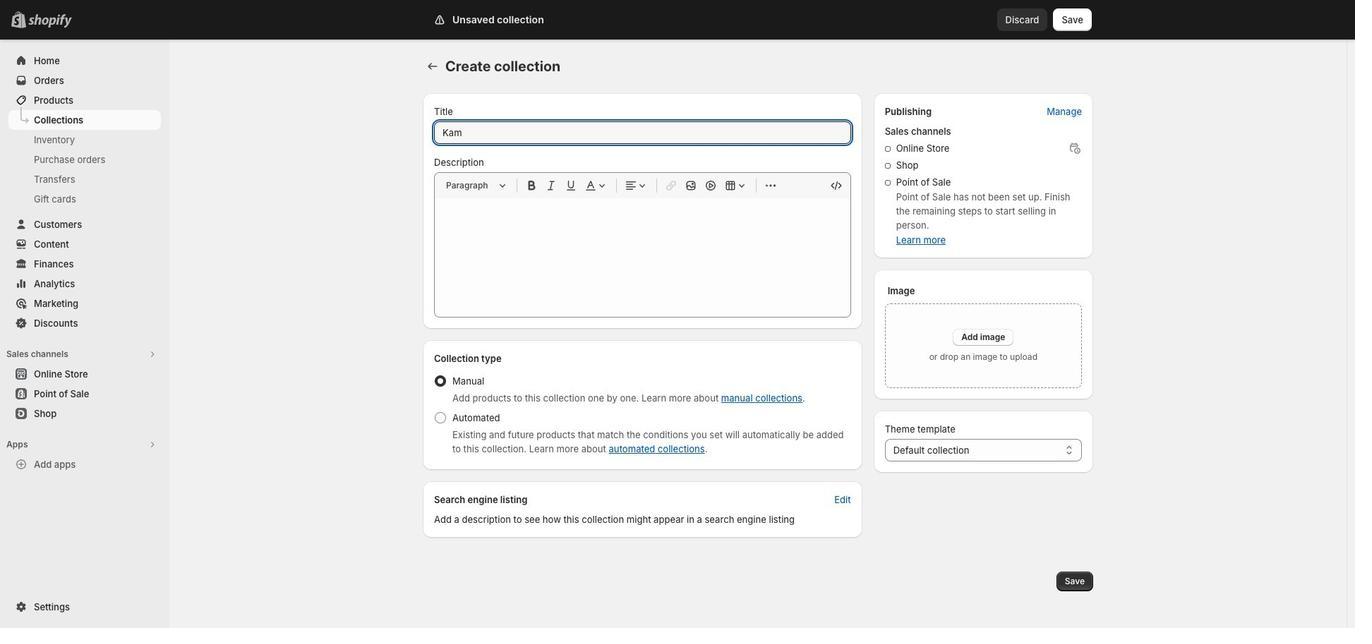 Task type: describe. For each thing, give the bounding box(es) containing it.
e.g. Summer collection, Under $100, Staff picks text field
[[434, 121, 851, 144]]



Task type: locate. For each thing, give the bounding box(es) containing it.
shopify image
[[31, 14, 75, 28]]



Task type: vqa. For each thing, say whether or not it's contained in the screenshot.
'E.G. Summer Collection, Under $100, Staff Picks' text field
yes



